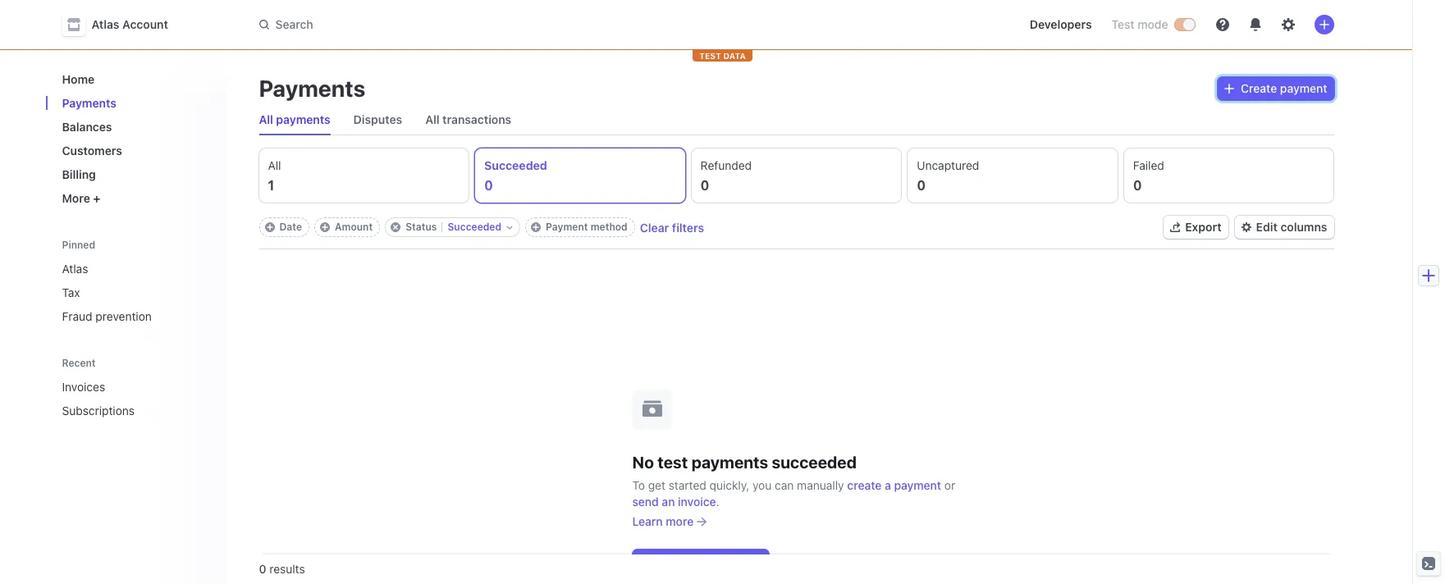 Task type: vqa. For each thing, say whether or not it's contained in the screenshot.


Task type: describe. For each thing, give the bounding box(es) containing it.
fraud prevention link
[[55, 303, 213, 330]]

billing link
[[55, 161, 213, 188]]

create payment button
[[632, 549, 769, 572]]

refunded
[[701, 158, 752, 172]]

data
[[723, 51, 746, 61]]

started
[[669, 478, 707, 492]]

more
[[666, 514, 694, 528]]

all 1
[[268, 158, 281, 193]]

refunded 0
[[701, 158, 752, 193]]

all payments link
[[252, 108, 337, 131]]

payment method
[[546, 221, 628, 233]]

status
[[406, 221, 437, 233]]

all for transactions
[[425, 112, 440, 126]]

add amount image
[[320, 222, 330, 232]]

create payment for svg icon at the left of the page
[[655, 554, 742, 568]]

fraud
[[62, 309, 92, 323]]

home
[[62, 72, 95, 86]]

test
[[1112, 17, 1135, 31]]

pinned
[[62, 239, 95, 251]]

no test payments succeeded
[[632, 453, 857, 472]]

mode
[[1138, 17, 1168, 31]]

tab list containing 1
[[259, 149, 1334, 203]]

developers link
[[1023, 11, 1099, 38]]

an
[[662, 495, 675, 508]]

pinned element
[[55, 255, 213, 330]]

create for svg image
[[1241, 81, 1277, 95]]

amount
[[335, 221, 373, 233]]

balances
[[62, 120, 112, 134]]

quickly,
[[710, 478, 750, 492]]

can
[[775, 478, 794, 492]]

to get started quickly, you can manually create a payment or send an invoice .
[[632, 478, 956, 508]]

more +
[[62, 191, 101, 205]]

developers
[[1030, 17, 1092, 31]]

results
[[269, 562, 305, 576]]

invoices link
[[55, 373, 190, 401]]

1 horizontal spatial payments
[[259, 75, 366, 102]]

0 for failed 0
[[1133, 178, 1142, 193]]

test data
[[699, 51, 746, 61]]

0 results
[[259, 562, 305, 576]]

all transactions
[[425, 112, 512, 126]]

subscriptions link
[[55, 397, 190, 424]]

add payment method image
[[531, 222, 541, 232]]

succeeded for succeeded 0
[[484, 158, 547, 172]]

failed
[[1133, 158, 1165, 172]]

remove status image
[[391, 222, 401, 232]]

a
[[885, 478, 891, 492]]

manually
[[797, 478, 844, 492]]

tax
[[62, 286, 80, 300]]

or
[[945, 478, 956, 492]]

invoice
[[678, 495, 716, 508]]

tax link
[[55, 279, 213, 306]]

atlas account
[[92, 17, 168, 31]]

uncaptured
[[917, 158, 979, 172]]

payments link
[[55, 89, 213, 117]]

all for 1
[[268, 158, 281, 172]]

Search search field
[[249, 9, 712, 40]]

payments inside core navigation links element
[[62, 96, 116, 110]]

core navigation links element
[[55, 66, 213, 212]]

customers
[[62, 144, 122, 158]]

clear filters
[[640, 220, 704, 234]]

columns
[[1281, 220, 1328, 234]]

payments inside the all payments "link"
[[276, 112, 330, 126]]

succeeded
[[772, 453, 857, 472]]

atlas for atlas
[[62, 262, 88, 276]]

failed 0
[[1133, 158, 1165, 193]]

method
[[591, 221, 628, 233]]

payment
[[546, 221, 588, 233]]

send
[[632, 495, 659, 508]]

more
[[62, 191, 90, 205]]

succeeded 0
[[484, 158, 547, 193]]

fraud prevention
[[62, 309, 152, 323]]

get
[[648, 478, 666, 492]]

learn more link
[[632, 513, 707, 530]]

notifications image
[[1249, 18, 1262, 31]]

svg image
[[639, 556, 649, 566]]

transactions
[[442, 112, 512, 126]]

home link
[[55, 66, 213, 93]]



Task type: locate. For each thing, give the bounding box(es) containing it.
add date image
[[265, 222, 275, 232]]

atlas inside pinned element
[[62, 262, 88, 276]]

edit columns
[[1256, 220, 1328, 234]]

payments
[[276, 112, 330, 126], [692, 453, 768, 472]]

atlas link
[[55, 255, 213, 282]]

export
[[1185, 220, 1222, 234]]

atlas account button
[[62, 13, 185, 36]]

atlas left account
[[92, 17, 119, 31]]

create right svg image
[[1241, 81, 1277, 95]]

1 horizontal spatial create
[[1241, 81, 1277, 95]]

0 inside succeeded 0
[[484, 178, 493, 193]]

payment down '.'
[[695, 554, 742, 568]]

all
[[259, 112, 273, 126], [425, 112, 440, 126], [268, 158, 281, 172]]

1 vertical spatial create
[[655, 554, 692, 568]]

disputes link
[[347, 108, 409, 131]]

1 horizontal spatial payment
[[894, 478, 942, 492]]

0 vertical spatial succeeded
[[484, 158, 547, 172]]

tab list
[[252, 105, 1334, 135], [259, 149, 1334, 203]]

1 horizontal spatial payments
[[692, 453, 768, 472]]

create
[[847, 478, 882, 492]]

all up 1
[[268, 158, 281, 172]]

export button
[[1164, 216, 1228, 239]]

prevention
[[96, 309, 152, 323]]

succeeded for succeeded
[[448, 221, 502, 233]]

clear filters button
[[640, 220, 704, 234]]

payments up all 1
[[276, 112, 330, 126]]

0 for refunded 0
[[701, 178, 709, 193]]

0 for succeeded 0
[[484, 178, 493, 193]]

create
[[1241, 81, 1277, 95], [655, 554, 692, 568]]

subscriptions
[[62, 404, 135, 418]]

0 vertical spatial create payment
[[1241, 81, 1328, 95]]

all payments
[[259, 112, 330, 126]]

0 horizontal spatial payment
[[695, 554, 742, 568]]

0 down uncaptured
[[917, 178, 926, 193]]

succeeded left edit status icon in the left top of the page
[[448, 221, 502, 233]]

+
[[93, 191, 101, 205]]

account
[[122, 17, 168, 31]]

create payment right svg image
[[1241, 81, 1328, 95]]

send an invoice link
[[632, 494, 716, 510]]

0 down refunded at top
[[701, 178, 709, 193]]

0 horizontal spatial payments
[[276, 112, 330, 126]]

customers link
[[55, 137, 213, 164]]

tab list containing all payments
[[252, 105, 1334, 135]]

0 up clear filters toolbar
[[484, 178, 493, 193]]

create for svg icon at the left of the page
[[655, 554, 692, 568]]

create payment
[[1241, 81, 1328, 95], [655, 554, 742, 568]]

succeeded
[[484, 158, 547, 172], [448, 221, 502, 233]]

create a payment link
[[847, 477, 942, 494]]

create payment inside popup button
[[1241, 81, 1328, 95]]

pinned navigation links element
[[55, 231, 216, 330]]

invoices
[[62, 380, 105, 394]]

to
[[632, 478, 645, 492]]

0 down the failed
[[1133, 178, 1142, 193]]

learn more
[[632, 514, 694, 528]]

atlas down pinned
[[62, 262, 88, 276]]

0
[[484, 178, 493, 193], [701, 178, 709, 193], [917, 178, 926, 193], [1133, 178, 1142, 193], [259, 562, 266, 576]]

create payment for svg image
[[1241, 81, 1328, 95]]

1 vertical spatial tab list
[[259, 149, 1334, 203]]

0 inside failed 0
[[1133, 178, 1142, 193]]

0 horizontal spatial create payment
[[655, 554, 742, 568]]

1 horizontal spatial create payment
[[1241, 81, 1328, 95]]

balances link
[[55, 113, 213, 140]]

succeeded down transactions
[[484, 158, 547, 172]]

0 left results
[[259, 562, 266, 576]]

1 vertical spatial create payment
[[655, 554, 742, 568]]

all transactions link
[[419, 108, 518, 131]]

all for payments
[[259, 112, 273, 126]]

create inside button
[[655, 554, 692, 568]]

0 horizontal spatial atlas
[[62, 262, 88, 276]]

0 vertical spatial tab list
[[252, 105, 1334, 135]]

all up all 1
[[259, 112, 273, 126]]

2 vertical spatial payment
[[695, 554, 742, 568]]

payment inside create payment button
[[695, 554, 742, 568]]

payment inside create payment popup button
[[1280, 81, 1328, 95]]

atlas
[[92, 17, 119, 31], [62, 262, 88, 276]]

1
[[268, 178, 274, 193]]

create right svg icon at the left of the page
[[655, 554, 692, 568]]

you
[[753, 478, 772, 492]]

payments up all payments
[[259, 75, 366, 102]]

learn
[[632, 514, 663, 528]]

payments
[[259, 75, 366, 102], [62, 96, 116, 110]]

payment down settings icon
[[1280, 81, 1328, 95]]

1 horizontal spatial atlas
[[92, 17, 119, 31]]

0 vertical spatial create
[[1241, 81, 1277, 95]]

0 vertical spatial payment
[[1280, 81, 1328, 95]]

create inside popup button
[[1241, 81, 1277, 95]]

recent navigation links element
[[46, 350, 226, 424]]

search
[[275, 17, 313, 31]]

edit status image
[[506, 224, 513, 231]]

1 vertical spatial succeeded
[[448, 221, 502, 233]]

date
[[279, 221, 302, 233]]

payment inside to get started quickly, you can manually create a payment or send an invoice .
[[894, 478, 942, 492]]

succeeded inside clear filters toolbar
[[448, 221, 502, 233]]

edit columns button
[[1235, 216, 1334, 239]]

edit
[[1256, 220, 1278, 234]]

1 vertical spatial atlas
[[62, 262, 88, 276]]

test
[[658, 453, 688, 472]]

filters
[[672, 220, 704, 234]]

payments up quickly,
[[692, 453, 768, 472]]

uncaptured 0
[[917, 158, 979, 193]]

clear filters toolbar
[[259, 217, 704, 237]]

create payment inside button
[[655, 554, 742, 568]]

0 inside uncaptured 0
[[917, 178, 926, 193]]

0 inside refunded 0
[[701, 178, 709, 193]]

payment for create payment popup button
[[1280, 81, 1328, 95]]

settings image
[[1282, 18, 1295, 31]]

no
[[632, 453, 654, 472]]

all left transactions
[[425, 112, 440, 126]]

recent
[[62, 357, 96, 369]]

clear
[[640, 220, 669, 234]]

payments up 'balances'
[[62, 96, 116, 110]]

payment right a
[[894, 478, 942, 492]]

disputes
[[353, 112, 402, 126]]

create payment button
[[1218, 77, 1334, 100]]

all inside all transactions link
[[425, 112, 440, 126]]

0 horizontal spatial payments
[[62, 96, 116, 110]]

recent element
[[46, 373, 226, 424]]

2 horizontal spatial payment
[[1280, 81, 1328, 95]]

billing
[[62, 167, 96, 181]]

0 for uncaptured 0
[[917, 178, 926, 193]]

1 vertical spatial payment
[[894, 478, 942, 492]]

Search text field
[[249, 9, 712, 40]]

test
[[699, 51, 721, 61]]

payment for create payment button
[[695, 554, 742, 568]]

payment
[[1280, 81, 1328, 95], [894, 478, 942, 492], [695, 554, 742, 568]]

0 horizontal spatial create
[[655, 554, 692, 568]]

test mode
[[1112, 17, 1168, 31]]

atlas inside button
[[92, 17, 119, 31]]

atlas for atlas account
[[92, 17, 119, 31]]

0 vertical spatial payments
[[276, 112, 330, 126]]

help image
[[1216, 18, 1229, 31]]

0 vertical spatial atlas
[[92, 17, 119, 31]]

1 vertical spatial payments
[[692, 453, 768, 472]]

create payment down the more
[[655, 554, 742, 568]]

.
[[716, 495, 719, 508]]

all inside the all payments "link"
[[259, 112, 273, 126]]

svg image
[[1225, 84, 1234, 94]]



